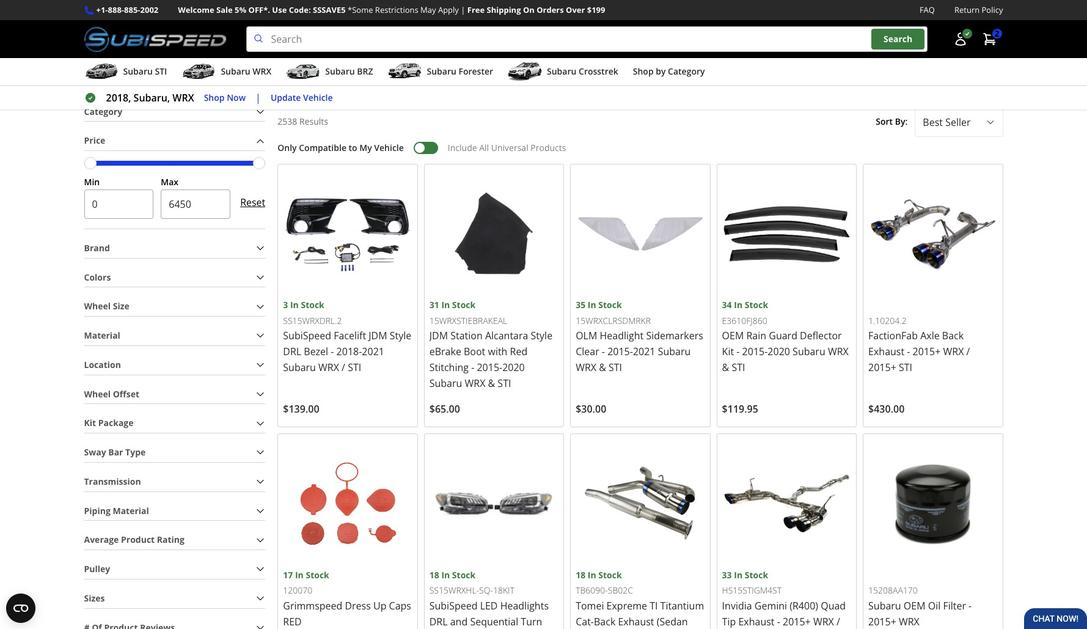 Task type: vqa. For each thing, say whether or not it's contained in the screenshot.


Task type: locate. For each thing, give the bounding box(es) containing it.
1 horizontal spatial kit
[[722, 345, 734, 358]]

wheel offset button
[[84, 385, 266, 404]]

titantium
[[661, 599, 704, 612]]

stock for oem
[[745, 299, 769, 311]]

now
[[227, 92, 246, 103]]

1 horizontal spatial 18
[[576, 569, 586, 581]]

0 vertical spatial and
[[627, 38, 642, 49]]

in inside "33 in stock hs15stigm4st invidia gemini (r400) quad tip exhaust - 2015+ wrx"
[[734, 569, 743, 581]]

kit down 'e3610fj860'
[[722, 345, 734, 358]]

0 vertical spatial oem
[[722, 329, 744, 343]]

1 vertical spatial kit
[[84, 417, 96, 429]]

2015- down with
[[477, 361, 503, 374]]

& up $119.95
[[722, 361, 730, 374]]

in for oem
[[734, 299, 743, 311]]

subispeed led headlights drl and sequential turn signals - 2018-2021 wrx limited / 2018-2021 sti image
[[430, 439, 559, 568]]

2 jdm from the left
[[430, 329, 448, 343]]

shop left by in the right top of the page
[[633, 65, 654, 77]]

1 wheel from the top
[[84, 300, 111, 312]]

Select... button
[[915, 107, 1004, 137]]

fuel injectors
[[228, 38, 279, 49]]

0 vertical spatial drl
[[283, 345, 301, 358]]

18 inside '18 in stock ss15wrxhl-sq-18kit subispeed led headlights drl and sequential tur'
[[430, 569, 439, 581]]

- down factionfab
[[907, 345, 911, 358]]

welcome
[[178, 4, 214, 15]]

in for jdm
[[442, 299, 450, 311]]

include all universal products
[[448, 142, 566, 154]]

0 horizontal spatial subispeed
[[283, 329, 331, 343]]

1 horizontal spatial &
[[599, 361, 606, 374]]

wheel for wheel offset
[[84, 388, 111, 400]]

2015- down rain
[[743, 345, 768, 358]]

clear
[[576, 345, 600, 358]]

subispeed down ss15wrxhl-
[[430, 599, 478, 612]]

34 in stock e3610fj860 oem rain guard deflector kit - 2015-2020 subaru wrx & sti
[[722, 299, 849, 374]]

0 vertical spatial 2020
[[768, 345, 790, 358]]

and right headers
[[627, 38, 642, 49]]

1 jdm from the left
[[369, 329, 387, 343]]

1 horizontal spatial 2020
[[768, 345, 790, 358]]

oem rain guard deflector kit - 2015-2020 subaru wrx & sti image
[[722, 169, 852, 299]]

subaru down the deflector
[[793, 345, 826, 358]]

sti down headlight
[[609, 361, 622, 374]]

wrx inside '31 in stock 15wrxstiebrakeal jdm station alcantara style ebrake boot with red stitching - 2015-2020 subaru wrx & sti'
[[465, 377, 486, 390]]

in for olm
[[588, 299, 596, 311]]

subaru up now
[[221, 65, 250, 77]]

sort
[[876, 116, 893, 127]]

min
[[84, 176, 100, 188]]

0 horizontal spatial jdm
[[369, 329, 387, 343]]

sti inside 34 in stock e3610fj860 oem rain guard deflector kit - 2015-2020 subaru wrx & sti
[[732, 361, 746, 374]]

stock up "ss15wrxdrl.2"
[[301, 299, 324, 311]]

apply
[[438, 4, 459, 15]]

1 horizontal spatial 2015-
[[608, 345, 633, 358]]

stock inside '18 in stock ss15wrxhl-sq-18kit subispeed led headlights drl and sequential tur'
[[452, 569, 476, 581]]

turbos image
[[85, 0, 190, 33]]

in right 3 at the left top
[[290, 299, 299, 311]]

& inside 34 in stock e3610fj860 oem rain guard deflector kit - 2015-2020 subaru wrx & sti
[[722, 361, 730, 374]]

stock up ss15wrxhl-
[[452, 569, 476, 581]]

style inside 3 in stock ss15wrxdrl.2 subispeed facelift jdm style drl bezel - 2018-2021 subaru wrx / sti
[[390, 329, 412, 343]]

subaru down the bezel at the bottom of the page
[[283, 361, 316, 374]]

2020 down guard
[[768, 345, 790, 358]]

sti up subaru,
[[155, 65, 167, 77]]

| right now
[[256, 91, 261, 105]]

exhaust headers and manifolds image
[[549, 0, 654, 33]]

fuel injectors image
[[201, 0, 306, 33]]

& down with
[[488, 377, 495, 390]]

sti inside 3 in stock ss15wrxdrl.2 subispeed facelift jdm style drl bezel - 2018-2021 subaru wrx / sti
[[348, 361, 361, 374]]

sti down 2018-
[[348, 361, 361, 374]]

exhaust down factionfab
[[869, 345, 905, 358]]

vehicle up results
[[303, 92, 333, 103]]

- inside 15208aa170 subaru oem oil filter - 2015+ wrx
[[969, 599, 972, 612]]

1 vertical spatial material
[[113, 505, 149, 516]]

2015- down headlight
[[608, 345, 633, 358]]

subaru wrx
[[221, 65, 272, 77]]

subaru left "crosstrek"
[[547, 65, 577, 77]]

& down clear
[[599, 361, 606, 374]]

in right 33
[[734, 569, 743, 581]]

2018, subaru, wrx
[[106, 91, 194, 105]]

offset
[[113, 388, 139, 400]]

31 in stock 15wrxstiebrakeal jdm station alcantara style ebrake boot with red stitching - 2015-2020 subaru wrx & sti
[[430, 299, 553, 390]]

sti inside the '35 in stock 15wrxclrsdmrkr olm headlight sidemarkers clear - 2015-2021 subaru wrx & sti'
[[609, 361, 622, 374]]

1 vertical spatial |
[[256, 91, 261, 105]]

2 2021 from the left
[[633, 345, 656, 358]]

search input field
[[246, 26, 928, 52]]

2021
[[362, 345, 385, 358], [633, 345, 656, 358]]

orders
[[537, 4, 564, 15]]

1 horizontal spatial jdm
[[430, 329, 448, 343]]

- down boot
[[471, 361, 475, 374]]

- down 'e3610fj860'
[[737, 345, 740, 358]]

stock inside 3 in stock ss15wrxdrl.2 subispeed facelift jdm style drl bezel - 2018-2021 subaru wrx / sti
[[301, 299, 324, 311]]

drl inside '18 in stock ss15wrxhl-sq-18kit subispeed led headlights drl and sequential tur'
[[430, 615, 448, 628]]

wheel left size
[[84, 300, 111, 312]]

exhaust up the "manifolds"
[[562, 38, 592, 49]]

0 vertical spatial back
[[943, 329, 964, 343]]

subaru crosstrek
[[547, 65, 619, 77]]

sway bar type
[[84, 446, 146, 458]]

2015-
[[608, 345, 633, 358], [743, 345, 768, 358], [477, 361, 503, 374]]

alcantara
[[485, 329, 528, 343]]

1 horizontal spatial style
[[531, 329, 553, 343]]

exhaust inside exhaust headers and manifolds
[[562, 38, 592, 49]]

subaru wrx button
[[182, 61, 272, 85]]

style right facelift
[[390, 329, 412, 343]]

category button
[[84, 102, 266, 121]]

subaru inside 15208aa170 subaru oem oil filter - 2015+ wrx
[[869, 599, 902, 612]]

sale
[[216, 4, 233, 15]]

0 vertical spatial wheel
[[84, 300, 111, 312]]

sidemarkers
[[646, 329, 704, 343]]

sti up $119.95
[[732, 361, 746, 374]]

0 horizontal spatial /
[[342, 361, 345, 374]]

material inside dropdown button
[[84, 330, 120, 341]]

2021 down headlight
[[633, 345, 656, 358]]

0 vertical spatial /
[[967, 345, 970, 358]]

faq
[[920, 4, 935, 15]]

in up tb6090-
[[588, 569, 596, 581]]

*some
[[348, 4, 373, 15]]

| left free in the left top of the page
[[461, 4, 465, 15]]

0 horizontal spatial kit
[[84, 417, 96, 429]]

turbos
[[124, 38, 150, 49]]

in
[[290, 299, 299, 311], [442, 299, 450, 311], [588, 299, 596, 311], [734, 299, 743, 311], [295, 569, 304, 581], [442, 569, 450, 581], [588, 569, 596, 581], [734, 569, 743, 581]]

dress
[[345, 599, 371, 612]]

2 style from the left
[[531, 329, 553, 343]]

1 style from the left
[[390, 329, 412, 343]]

oem down 'e3610fj860'
[[722, 329, 744, 343]]

0 horizontal spatial style
[[390, 329, 412, 343]]

fuel
[[228, 38, 244, 49]]

invidia gemini (r400) quad tip exhaust - 2015+ wrx / 2015+ sti image
[[722, 439, 852, 568]]

material up location
[[84, 330, 120, 341]]

- right filter
[[969, 599, 972, 612]]

style
[[390, 329, 412, 343], [531, 329, 553, 343]]

1 horizontal spatial shop
[[633, 65, 654, 77]]

a subaru forester thumbnail image image
[[388, 62, 422, 81]]

0 vertical spatial vehicle
[[303, 92, 333, 103]]

0 horizontal spatial |
[[256, 91, 261, 105]]

product
[[121, 534, 155, 545]]

category
[[668, 65, 705, 77]]

back right axle
[[943, 329, 964, 343]]

0 horizontal spatial drl
[[283, 345, 301, 358]]

|
[[461, 4, 465, 15], [256, 91, 261, 105]]

jdm up "ebrake"
[[430, 329, 448, 343]]

oem left oil
[[904, 599, 926, 612]]

in right 31
[[442, 299, 450, 311]]

2 wheel from the top
[[84, 388, 111, 400]]

kit
[[722, 345, 734, 358], [84, 417, 96, 429]]

in inside the '35 in stock 15wrxclrsdmrkr olm headlight sidemarkers clear - 2015-2021 subaru wrx & sti'
[[588, 299, 596, 311]]

shop inside dropdown button
[[633, 65, 654, 77]]

in right 17
[[295, 569, 304, 581]]

0 horizontal spatial shop
[[204, 92, 225, 103]]

2
[[995, 28, 1000, 39]]

in up ss15wrxhl-
[[442, 569, 450, 581]]

sb02c
[[608, 584, 633, 596]]

expreme
[[607, 599, 647, 612]]

18 inside 18 in stock tb6090-sb02c tomei expreme ti titantium cat-back exhaust (seda
[[576, 569, 586, 581]]

stock inside '31 in stock 15wrxstiebrakeal jdm station alcantara style ebrake boot with red stitching - 2015-2020 subaru wrx & sti'
[[452, 299, 476, 311]]

1 horizontal spatial /
[[967, 345, 970, 358]]

in inside 3 in stock ss15wrxdrl.2 subispeed facelift jdm style drl bezel - 2018-2021 subaru wrx / sti
[[290, 299, 299, 311]]

stock inside 34 in stock e3610fj860 oem rain guard deflector kit - 2015-2020 subaru wrx & sti
[[745, 299, 769, 311]]

subispeed down "ss15wrxdrl.2"
[[283, 329, 331, 343]]

stock up 120070
[[306, 569, 329, 581]]

stock for jdm
[[452, 299, 476, 311]]

sti down factionfab
[[899, 361, 913, 374]]

0 vertical spatial shop
[[633, 65, 654, 77]]

1 vertical spatial 2020
[[503, 361, 525, 374]]

wrx inside 15208aa170 subaru oem oil filter - 2015+ wrx
[[899, 615, 920, 628]]

shop left now
[[204, 92, 225, 103]]

stock inside 17 in stock 120070 grimmspeed dress up caps red
[[306, 569, 329, 581]]

stock up 'e3610fj860'
[[745, 299, 769, 311]]

in for invidia
[[734, 569, 743, 581]]

shop by category button
[[633, 61, 705, 85]]

1 horizontal spatial 2021
[[633, 345, 656, 358]]

and down ss15wrxhl-
[[450, 615, 468, 628]]

stock for sb02c
[[599, 569, 622, 581]]

search
[[884, 33, 913, 45]]

piping material
[[84, 505, 149, 516]]

stock for olm
[[599, 299, 622, 311]]

style right alcantara
[[531, 329, 553, 343]]

*some restrictions may apply | free shipping on orders over $199
[[348, 4, 606, 15]]

in right 34
[[734, 299, 743, 311]]

sizes
[[84, 592, 105, 604]]

factionfab
[[869, 329, 918, 343]]

crosstrek
[[579, 65, 619, 77]]

grimmspeed dress up caps red image
[[283, 439, 412, 568]]

&
[[599, 361, 606, 374], [722, 361, 730, 374], [488, 377, 495, 390]]

0 horizontal spatial back
[[594, 615, 616, 628]]

drl down ss15wrxhl-
[[430, 615, 448, 628]]

red
[[510, 345, 528, 358]]

in for sq-
[[442, 569, 450, 581]]

stock for grimmspeed
[[306, 569, 329, 581]]

wrx inside subaru wrx dropdown button
[[253, 65, 272, 77]]

0 vertical spatial |
[[461, 4, 465, 15]]

olm headlight sidemarkers clear - 2015-2021 subaru wrx & sti image
[[576, 169, 705, 299]]

jdm right facelift
[[369, 329, 387, 343]]

restrictions
[[375, 4, 419, 15]]

0 horizontal spatial and
[[450, 615, 468, 628]]

1 horizontal spatial and
[[627, 38, 642, 49]]

2020 down red
[[503, 361, 525, 374]]

- right the bezel at the bottom of the page
[[331, 345, 334, 358]]

subaru inside 3 in stock ss15wrxdrl.2 subispeed facelift jdm style drl bezel - 2018-2021 subaru wrx / sti
[[283, 361, 316, 374]]

stock up the hs15stigm4st
[[745, 569, 769, 581]]

wrx inside the '35 in stock 15wrxclrsdmrkr olm headlight sidemarkers clear - 2015-2021 subaru wrx & sti'
[[576, 361, 597, 374]]

exhaust down gemini
[[739, 615, 775, 628]]

wrx
[[253, 65, 272, 77], [173, 91, 194, 105], [828, 345, 849, 358], [944, 345, 964, 358], [319, 361, 339, 374], [576, 361, 597, 374], [465, 377, 486, 390], [814, 615, 834, 628], [899, 615, 920, 628]]

wrx inside factionfab axle back exhaust - 2015+ wrx / 2015+ sti
[[944, 345, 964, 358]]

back down tomei
[[594, 615, 616, 628]]

18 up tb6090-
[[576, 569, 586, 581]]

2 horizontal spatial 2015-
[[743, 345, 768, 358]]

2 18 from the left
[[576, 569, 586, 581]]

colors button
[[84, 268, 266, 287]]

2015+ down the 15208aa170
[[869, 615, 897, 628]]

1 vertical spatial back
[[594, 615, 616, 628]]

0 horizontal spatial 2021
[[362, 345, 385, 358]]

1 vertical spatial drl
[[430, 615, 448, 628]]

vehicle
[[303, 92, 333, 103], [374, 142, 404, 154]]

2015+ down factionfab
[[869, 361, 897, 374]]

1 horizontal spatial back
[[943, 329, 964, 343]]

wheel size
[[84, 300, 129, 312]]

1 vertical spatial wheel
[[84, 388, 111, 400]]

vehicle right my
[[374, 142, 404, 154]]

stock up 15wrxclrsdmrkr
[[599, 299, 622, 311]]

in inside '18 in stock ss15wrxhl-sq-18kit subispeed led headlights drl and sequential tur'
[[442, 569, 450, 581]]

subaru down the 15208aa170
[[869, 599, 902, 612]]

subaru down sidemarkers
[[658, 345, 691, 358]]

exhaust down expreme
[[618, 615, 654, 628]]

subispeed logo image
[[84, 26, 227, 52]]

stock for subispeed
[[301, 299, 324, 311]]

/ inside 3 in stock ss15wrxdrl.2 subispeed facelift jdm style drl bezel - 2018-2021 subaru wrx / sti
[[342, 361, 345, 374]]

1 vertical spatial subispeed
[[430, 599, 478, 612]]

jdm inside 3 in stock ss15wrxdrl.2 subispeed facelift jdm style drl bezel - 2018-2021 subaru wrx / sti
[[369, 329, 387, 343]]

sssave5
[[313, 4, 346, 15]]

1 2021 from the left
[[362, 345, 385, 358]]

shop now
[[204, 92, 246, 103]]

0 horizontal spatial vehicle
[[303, 92, 333, 103]]

in inside 34 in stock e3610fj860 oem rain guard deflector kit - 2015-2020 subaru wrx & sti
[[734, 299, 743, 311]]

- right clear
[[602, 345, 605, 358]]

- down gemini
[[777, 615, 781, 628]]

style for jdm station alcantara style ebrake boot with red stitching - 2015-2020 subaru wrx & sti
[[531, 329, 553, 343]]

wheel left offset
[[84, 388, 111, 400]]

2015+ down axle
[[913, 345, 941, 358]]

bar
[[108, 446, 123, 458]]

drl left the bezel at the bottom of the page
[[283, 345, 301, 358]]

wheels image
[[782, 0, 887, 33]]

stock up 15wrxstiebrakeal
[[452, 299, 476, 311]]

grimmspeed
[[283, 599, 343, 612]]

e3610fj860
[[722, 315, 768, 326]]

minimum slider
[[84, 157, 96, 169]]

subaru inside 34 in stock e3610fj860 oem rain guard deflector kit - 2015-2020 subaru wrx & sti
[[793, 345, 826, 358]]

2015+ down (r400) on the right of the page
[[783, 615, 811, 628]]

maximum slider
[[253, 157, 266, 169]]

turbos button
[[84, 0, 190, 63]]

sq-
[[479, 584, 493, 596]]

1 horizontal spatial subispeed
[[430, 599, 478, 612]]

- inside "33 in stock hs15stigm4st invidia gemini (r400) quad tip exhaust - 2015+ wrx"
[[777, 615, 781, 628]]

0 vertical spatial material
[[84, 330, 120, 341]]

subaru down stitching
[[430, 377, 462, 390]]

0 horizontal spatial 2020
[[503, 361, 525, 374]]

1 vertical spatial shop
[[204, 92, 225, 103]]

bezel
[[304, 345, 328, 358]]

kit left package
[[84, 417, 96, 429]]

1 vertical spatial oem
[[904, 599, 926, 612]]

to
[[349, 142, 357, 154]]

1 18 from the left
[[430, 569, 439, 581]]

back inside factionfab axle back exhaust - 2015+ wrx / 2015+ sti
[[943, 329, 964, 343]]

0 horizontal spatial oem
[[722, 329, 744, 343]]

2021 inside the '35 in stock 15wrxclrsdmrkr olm headlight sidemarkers clear - 2015-2021 subaru wrx & sti'
[[633, 345, 656, 358]]

style inside '31 in stock 15wrxstiebrakeal jdm station alcantara style ebrake boot with red stitching - 2015-2020 subaru wrx & sti'
[[531, 329, 553, 343]]

1 horizontal spatial oem
[[904, 599, 926, 612]]

led
[[480, 599, 498, 612]]

2 horizontal spatial &
[[722, 361, 730, 374]]

subaru left forester
[[427, 65, 457, 77]]

stock inside "33 in stock hs15stigm4st invidia gemini (r400) quad tip exhaust - 2015+ wrx"
[[745, 569, 769, 581]]

in inside 18 in stock tb6090-sb02c tomei expreme ti titantium cat-back exhaust (seda
[[588, 569, 596, 581]]

material button
[[84, 326, 266, 345]]

0 vertical spatial subispeed
[[283, 329, 331, 343]]

1 horizontal spatial |
[[461, 4, 465, 15]]

18 up ss15wrxhl-
[[430, 569, 439, 581]]

1 vertical spatial and
[[450, 615, 468, 628]]

in inside '31 in stock 15wrxstiebrakeal jdm station alcantara style ebrake boot with red stitching - 2015-2020 subaru wrx & sti'
[[442, 299, 450, 311]]

wheel size button
[[84, 297, 266, 316]]

in inside 17 in stock 120070 grimmspeed dress up caps red
[[295, 569, 304, 581]]

shipping
[[487, 4, 521, 15]]

/
[[967, 345, 970, 358], [342, 361, 345, 374]]

34
[[722, 299, 732, 311]]

wrx inside 3 in stock ss15wrxdrl.2 subispeed facelift jdm style drl bezel - 2018-2021 subaru wrx / sti
[[319, 361, 339, 374]]

sti inside dropdown button
[[155, 65, 167, 77]]

wrx inside 34 in stock e3610fj860 oem rain guard deflector kit - 2015-2020 subaru wrx & sti
[[828, 345, 849, 358]]

subaru left brz
[[325, 65, 355, 77]]

+1-
[[96, 4, 108, 15]]

2021 down facelift
[[362, 345, 385, 358]]

price button
[[84, 132, 266, 150]]

2015- inside the '35 in stock 15wrxclrsdmrkr olm headlight sidemarkers clear - 2015-2021 subaru wrx & sti'
[[608, 345, 633, 358]]

price
[[84, 135, 105, 146]]

stock up sb02c
[[599, 569, 622, 581]]

intercoolers image
[[898, 0, 1003, 33]]

2021 inside 3 in stock ss15wrxdrl.2 subispeed facelift jdm style drl bezel - 2018-2021 subaru wrx / sti
[[362, 345, 385, 358]]

sti inside factionfab axle back exhaust - 2015+ wrx / 2015+ sti
[[899, 361, 913, 374]]

exhaust headers and manifolds
[[562, 38, 642, 62]]

in right 35
[[588, 299, 596, 311]]

vehicle inside update vehicle button
[[303, 92, 333, 103]]

0 horizontal spatial 18
[[430, 569, 439, 581]]

1 vertical spatial /
[[342, 361, 345, 374]]

wheel
[[84, 300, 111, 312], [84, 388, 111, 400]]

a subaru sti thumbnail image image
[[84, 62, 118, 81]]

0 vertical spatial kit
[[722, 345, 734, 358]]

use
[[272, 4, 287, 15]]

stock inside 18 in stock tb6090-sb02c tomei expreme ti titantium cat-back exhaust (seda
[[599, 569, 622, 581]]

subaru inside '31 in stock 15wrxstiebrakeal jdm station alcantara style ebrake boot with red stitching - 2015-2020 subaru wrx & sti'
[[430, 377, 462, 390]]

18kit
[[493, 584, 515, 596]]

headlight
[[600, 329, 644, 343]]

jdm inside '31 in stock 15wrxstiebrakeal jdm station alcantara style ebrake boot with red stitching - 2015-2020 subaru wrx & sti'
[[430, 329, 448, 343]]

& inside '31 in stock 15wrxstiebrakeal jdm station alcantara style ebrake boot with red stitching - 2015-2020 subaru wrx & sti'
[[488, 377, 495, 390]]

over
[[566, 4, 585, 15]]

hs15stigm4st
[[722, 584, 782, 596]]

0 horizontal spatial &
[[488, 377, 495, 390]]

material inside "dropdown button"
[[113, 505, 149, 516]]

1 horizontal spatial vehicle
[[374, 142, 404, 154]]

fog lights image
[[665, 0, 771, 33]]

material up average product rating
[[113, 505, 149, 516]]

1 horizontal spatial drl
[[430, 615, 448, 628]]

station
[[451, 329, 483, 343]]

intercoolers button
[[897, 0, 1004, 63]]

stock inside the '35 in stock 15wrxclrsdmrkr olm headlight sidemarkers clear - 2015-2021 subaru wrx & sti'
[[599, 299, 622, 311]]

kit package
[[84, 417, 134, 429]]

sti down with
[[498, 377, 511, 390]]

off*.
[[249, 4, 270, 15]]

0 horizontal spatial 2015-
[[477, 361, 503, 374]]



Task type: describe. For each thing, give the bounding box(es) containing it.
red
[[283, 615, 302, 628]]

forester
[[459, 65, 493, 77]]

olm
[[576, 329, 598, 343]]

style for subispeed facelift jdm style drl bezel - 2018-2021 subaru wrx / sti
[[390, 329, 412, 343]]

subaru brz button
[[286, 61, 373, 85]]

wheel for wheel size
[[84, 300, 111, 312]]

in for grimmspeed
[[295, 569, 304, 581]]

sway bar type button
[[84, 443, 266, 462]]

15wrxstiebrakeal
[[430, 315, 508, 326]]

3
[[283, 299, 288, 311]]

2015+ inside "33 in stock hs15stigm4st invidia gemini (r400) quad tip exhaust - 2015+ wrx"
[[783, 615, 811, 628]]

stock for sq-
[[452, 569, 476, 581]]

only compatible to my vehicle
[[278, 142, 404, 154]]

rain
[[747, 329, 767, 343]]

return policy link
[[955, 4, 1004, 17]]

deflector
[[800, 329, 842, 343]]

drl inside 3 in stock ss15wrxdrl.2 subispeed facelift jdm style drl bezel - 2018-2021 subaru wrx / sti
[[283, 345, 301, 358]]

exhaust headers and manifolds button
[[549, 0, 655, 63]]

35
[[576, 299, 586, 311]]

with
[[488, 345, 508, 358]]

quad
[[821, 599, 846, 612]]

2018,
[[106, 91, 131, 105]]

a subaru crosstrek thumbnail image image
[[508, 62, 542, 81]]

welcome sale 5% off*. use code: sssave5
[[178, 4, 346, 15]]

transmission button
[[84, 472, 266, 491]]

2015- inside 34 in stock e3610fj860 oem rain guard deflector kit - 2015-2020 subaru wrx & sti
[[743, 345, 768, 358]]

brand
[[84, 242, 110, 254]]

search button
[[872, 29, 925, 49]]

1.10204.2
[[869, 315, 907, 326]]

shop for shop by category
[[633, 65, 654, 77]]

average product rating button
[[84, 531, 266, 550]]

axle
[[921, 329, 940, 343]]

$199
[[587, 4, 606, 15]]

885-
[[124, 4, 140, 15]]

update vehicle
[[271, 92, 333, 103]]

- inside 3 in stock ss15wrxdrl.2 subispeed facelift jdm style drl bezel - 2018-2021 subaru wrx / sti
[[331, 345, 334, 358]]

oem inside 15208aa170 subaru oem oil filter - 2015+ wrx
[[904, 599, 926, 612]]

headlights
[[500, 599, 549, 612]]

rating
[[157, 534, 185, 545]]

31
[[430, 299, 439, 311]]

may
[[421, 4, 436, 15]]

average
[[84, 534, 119, 545]]

code:
[[289, 4, 311, 15]]

sizes button
[[84, 589, 266, 608]]

reset button
[[240, 188, 266, 217]]

15wrxclrsdmrkr
[[576, 315, 651, 326]]

type
[[125, 446, 146, 458]]

piping
[[84, 505, 111, 516]]

results
[[300, 116, 328, 127]]

subaru forester
[[427, 65, 493, 77]]

jdm station alcantara style ebrake boot with red stitching - 2015-2020 subaru wrx & sti image
[[430, 169, 559, 299]]

brand button
[[84, 239, 266, 258]]

Min text field
[[84, 189, 154, 219]]

18 for tomei expreme ti titantium cat-back exhaust (seda
[[576, 569, 586, 581]]

tb6090-
[[576, 584, 608, 596]]

pulley button
[[84, 560, 266, 579]]

shop for shop now
[[204, 92, 225, 103]]

shop now link
[[204, 91, 246, 105]]

kit inside 34 in stock e3610fj860 oem rain guard deflector kit - 2015-2020 subaru wrx & sti
[[722, 345, 734, 358]]

open widget image
[[6, 594, 35, 623]]

kit package button
[[84, 414, 266, 433]]

tip
[[722, 615, 736, 628]]

package
[[98, 417, 134, 429]]

888-
[[108, 4, 124, 15]]

in for sb02c
[[588, 569, 596, 581]]

up
[[374, 599, 387, 612]]

exhaust inside 18 in stock tb6090-sb02c tomei expreme ti titantium cat-back exhaust (seda
[[618, 615, 654, 628]]

by:
[[895, 116, 908, 127]]

kit inside 'dropdown button'
[[84, 417, 96, 429]]

$30.00
[[576, 402, 607, 416]]

33
[[722, 569, 732, 581]]

return policy
[[955, 4, 1004, 15]]

- inside factionfab axle back exhaust - 2015+ wrx / 2015+ sti
[[907, 345, 911, 358]]

subaru down turbos
[[123, 65, 153, 77]]

- inside '31 in stock 15wrxstiebrakeal jdm station alcantara style ebrake boot with red stitching - 2015-2020 subaru wrx & sti'
[[471, 361, 475, 374]]

average product rating
[[84, 534, 185, 545]]

subispeed inside 3 in stock ss15wrxdrl.2 subispeed facelift jdm style drl bezel - 2018-2021 subaru wrx / sti
[[283, 329, 331, 343]]

2015- inside '31 in stock 15wrxstiebrakeal jdm station alcantara style ebrake boot with red stitching - 2015-2020 subaru wrx & sti'
[[477, 361, 503, 374]]

subaru inside "dropdown button"
[[325, 65, 355, 77]]

subaru inside the '35 in stock 15wrxclrsdmrkr olm headlight sidemarkers clear - 2015-2021 subaru wrx & sti'
[[658, 345, 691, 358]]

$139.00
[[283, 402, 319, 416]]

universal
[[491, 142, 529, 154]]

exhaust inside factionfab axle back exhaust - 2015+ wrx / 2015+ sti
[[869, 345, 905, 358]]

and inside '18 in stock ss15wrxhl-sq-18kit subispeed led headlights drl and sequential tur'
[[450, 615, 468, 628]]

shop by category
[[633, 65, 705, 77]]

faq link
[[920, 4, 935, 17]]

$65.00
[[430, 402, 460, 416]]

Max text field
[[161, 189, 231, 219]]

tomei expreme ti titantium cat-back exhaust (sedan only) - 2008-2021 subaru wrx & sti image
[[576, 439, 705, 568]]

gemini
[[755, 599, 787, 612]]

all
[[479, 142, 489, 154]]

2020 inside 34 in stock e3610fj860 oem rain guard deflector kit - 2015-2020 subaru wrx & sti
[[768, 345, 790, 358]]

front lips image
[[433, 0, 538, 33]]

18 in stock ss15wrxhl-sq-18kit subispeed led headlights drl and sequential tur
[[430, 569, 549, 629]]

button image
[[953, 32, 968, 47]]

subispeed facelift jdm style drl bezel - 2018-2021 subaru wrx / sti image
[[283, 169, 412, 299]]

wrx inside "33 in stock hs15stigm4st invidia gemini (r400) quad tip exhaust - 2015+ wrx"
[[814, 615, 834, 628]]

- inside 34 in stock e3610fj860 oem rain guard deflector kit - 2015-2020 subaru wrx & sti
[[737, 345, 740, 358]]

a subaru brz thumbnail image image
[[286, 62, 321, 81]]

/ inside factionfab axle back exhaust - 2015+ wrx / 2015+ sti
[[967, 345, 970, 358]]

sort by:
[[876, 116, 908, 127]]

ti
[[650, 599, 658, 612]]

35 in stock 15wrxclrsdmrkr olm headlight sidemarkers clear - 2015-2021 subaru wrx & sti
[[576, 299, 704, 374]]

back inside 18 in stock tb6090-sb02c tomei expreme ti titantium cat-back exhaust (seda
[[594, 615, 616, 628]]

15208aa170
[[869, 584, 918, 596]]

1 vertical spatial vehicle
[[374, 142, 404, 154]]

subaru oem oil filter - 2015+ wrx image
[[869, 439, 998, 568]]

by
[[656, 65, 666, 77]]

and inside exhaust headers and manifolds
[[627, 38, 642, 49]]

18 for subispeed led headlights drl and sequential tur
[[430, 569, 439, 581]]

in for subispeed
[[290, 299, 299, 311]]

- inside the '35 in stock 15wrxclrsdmrkr olm headlight sidemarkers clear - 2015-2021 subaru wrx & sti'
[[602, 345, 605, 358]]

2015+ inside 15208aa170 subaru oem oil filter - 2015+ wrx
[[869, 615, 897, 628]]

oem inside 34 in stock e3610fj860 oem rain guard deflector kit - 2015-2020 subaru wrx & sti
[[722, 329, 744, 343]]

exhaust inside "33 in stock hs15stigm4st invidia gemini (r400) quad tip exhaust - 2015+ wrx"
[[739, 615, 775, 628]]

a subaru wrx thumbnail image image
[[182, 62, 216, 81]]

subaru inside dropdown button
[[427, 65, 457, 77]]

subispeed inside '18 in stock ss15wrxhl-sq-18kit subispeed led headlights drl and sequential tur'
[[430, 599, 478, 612]]

2020 inside '31 in stock 15wrxstiebrakeal jdm station alcantara style ebrake boot with red stitching - 2015-2020 subaru wrx & sti'
[[503, 361, 525, 374]]

& inside the '35 in stock 15wrxclrsdmrkr olm headlight sidemarkers clear - 2015-2021 subaru wrx & sti'
[[599, 361, 606, 374]]

subaru sti button
[[84, 61, 167, 85]]

subaru sti
[[123, 65, 167, 77]]

factionfab axle back exhaust - 2015+ wrx / 2015+ sti image
[[869, 169, 998, 299]]

spoilers & wings image
[[317, 0, 422, 33]]

oil
[[928, 599, 941, 612]]

select... image
[[986, 117, 996, 127]]

+1-888-885-2002
[[96, 4, 158, 15]]

18 in stock tb6090-sb02c tomei expreme ti titantium cat-back exhaust (seda
[[576, 569, 704, 629]]

guard
[[769, 329, 798, 343]]

sti inside '31 in stock 15wrxstiebrakeal jdm station alcantara style ebrake boot with red stitching - 2015-2020 subaru wrx & sti'
[[498, 377, 511, 390]]

stock for invidia
[[745, 569, 769, 581]]

2538 results
[[278, 116, 328, 127]]

fuel injectors button
[[200, 0, 307, 63]]



